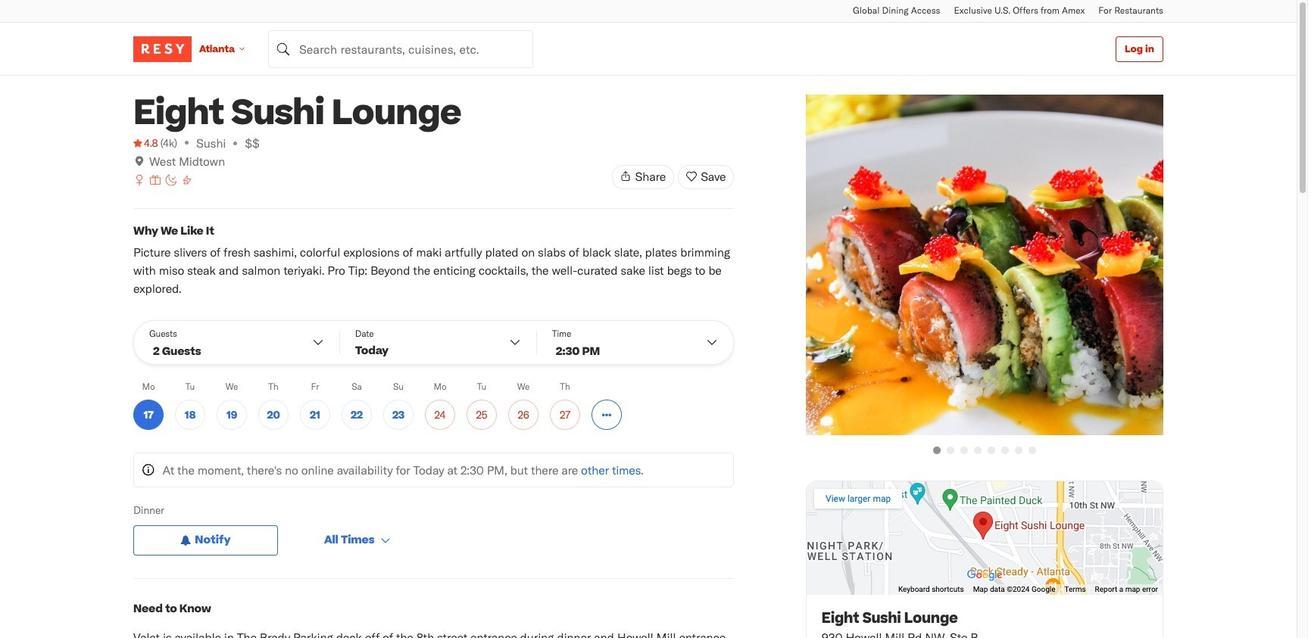 Task type: describe. For each thing, give the bounding box(es) containing it.
Search restaurants, cuisines, etc. text field
[[268, 30, 533, 68]]

4.8 out of 5 stars image
[[133, 136, 158, 151]]



Task type: vqa. For each thing, say whether or not it's contained in the screenshot.
4.6 out of 5 stars image
no



Task type: locate. For each thing, give the bounding box(es) containing it.
None field
[[268, 30, 533, 68]]



